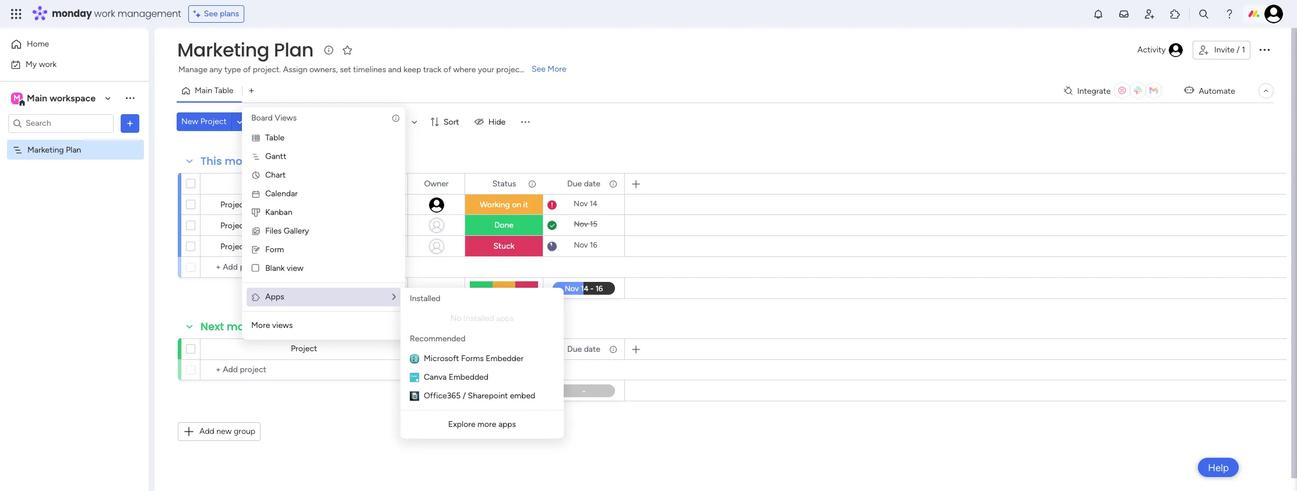 Task type: describe. For each thing, give the bounding box(es) containing it.
collapse board header image
[[1262, 86, 1272, 96]]

stuck
[[494, 241, 515, 251]]

keep
[[404, 65, 421, 75]]

add new group
[[199, 427, 256, 437]]

3 nov from the top
[[574, 241, 588, 250]]

kanban
[[265, 208, 293, 218]]

main for main workspace
[[27, 92, 47, 104]]

date for 1st due date field from the top of the page
[[584, 179, 601, 189]]

gantt
[[265, 152, 286, 162]]

help
[[1209, 462, 1230, 474]]

0 vertical spatial marketing plan
[[177, 37, 314, 63]]

installed inside menu item
[[464, 314, 494, 324]]

angle down image
[[237, 118, 243, 126]]

marketing plan inside list box
[[27, 145, 81, 155]]

board views
[[251, 113, 297, 123]]

done
[[495, 220, 514, 230]]

15
[[590, 220, 598, 229]]

0 vertical spatial options image
[[1258, 42, 1272, 56]]

see more link
[[531, 64, 568, 75]]

next
[[201, 320, 224, 334]]

no
[[451, 314, 462, 324]]

chart
[[265, 170, 286, 180]]

new
[[181, 117, 198, 127]]

2 owner field from the top
[[421, 343, 452, 356]]

set
[[340, 65, 351, 75]]

main workspace
[[27, 92, 96, 104]]

show board description image
[[322, 44, 336, 56]]

nov 16
[[574, 241, 598, 250]]

project 3
[[220, 242, 253, 252]]

see plans button
[[188, 5, 244, 23]]

no installed apps
[[451, 314, 514, 324]]

1 vertical spatial more
[[251, 321, 270, 331]]

project for project 3
[[220, 242, 247, 252]]

1 inside the invite / 1 button
[[1242, 45, 1246, 55]]

select product image
[[10, 8, 22, 20]]

blank
[[265, 264, 285, 274]]

0 vertical spatial plan
[[274, 37, 314, 63]]

microsoft forms embedder
[[424, 354, 524, 364]]

apps for no installed apps
[[496, 314, 514, 324]]

on
[[512, 200, 521, 210]]

filter
[[385, 117, 404, 127]]

my work
[[26, 59, 57, 69]]

workspace selection element
[[11, 91, 97, 106]]

project up the + add project text box at the bottom of page
[[291, 344, 317, 354]]

1 vertical spatial table
[[265, 133, 285, 143]]

your
[[478, 65, 494, 75]]

canva
[[424, 373, 447, 383]]

apps image
[[251, 293, 261, 302]]

timelines
[[353, 65, 386, 75]]

work for monday
[[94, 7, 115, 20]]

nov 14
[[574, 199, 598, 208]]

owner for 1st owner field from the top
[[424, 179, 449, 189]]

2
[[249, 221, 253, 231]]

working
[[480, 200, 510, 210]]

1 status from the top
[[493, 179, 516, 189]]

sharepoint
[[468, 391, 508, 401]]

group
[[234, 427, 256, 437]]

1 of from the left
[[243, 65, 251, 75]]

autopilot image
[[1185, 83, 1195, 98]]

1 horizontal spatial more
[[548, 64, 567, 74]]

14
[[590, 199, 598, 208]]

activity button
[[1133, 41, 1189, 59]]

forms
[[461, 354, 484, 364]]

this month
[[201, 154, 260, 169]]

due for 1st due date field from the top of the page
[[568, 179, 582, 189]]

marketing inside list box
[[27, 145, 64, 155]]

new project
[[181, 117, 227, 127]]

my work button
[[7, 55, 125, 74]]

views
[[275, 113, 297, 123]]

invite / 1 button
[[1193, 41, 1251, 59]]

plans
[[220, 9, 239, 19]]

+ Add project text field
[[206, 363, 402, 377]]

invite members image
[[1144, 8, 1156, 20]]

invite / 1
[[1215, 45, 1246, 55]]

see for see more
[[532, 64, 546, 74]]

Next month field
[[198, 320, 265, 335]]

Marketing Plan field
[[174, 37, 317, 63]]

main table
[[195, 86, 234, 96]]

column information image for 1st due date field from the bottom of the page
[[609, 345, 618, 354]]

this
[[201, 154, 222, 169]]

see more
[[532, 64, 567, 74]]

project for project 2
[[220, 221, 247, 231]]

add new group button
[[178, 423, 261, 442]]

marketing plan list box
[[0, 138, 149, 317]]

microsoft
[[424, 354, 459, 364]]

explore more apps
[[448, 420, 516, 430]]

hide button
[[470, 113, 513, 131]]

my
[[26, 59, 37, 69]]

project 1
[[220, 200, 252, 210]]

Search in workspace field
[[24, 117, 97, 130]]

app logo image for office365
[[410, 392, 419, 401]]

table inside button
[[214, 86, 234, 96]]

no installed apps menu item
[[410, 312, 555, 326]]

v2 done deadline image
[[548, 220, 557, 231]]

month for this month
[[225, 154, 260, 169]]

menu image
[[520, 116, 532, 128]]

embedder
[[486, 354, 524, 364]]

app logo image for microsoft
[[410, 355, 419, 364]]

sort
[[444, 117, 459, 127]]

new project button
[[177, 113, 231, 131]]

work for my
[[39, 59, 57, 69]]

m
[[13, 93, 20, 103]]

nov 15
[[574, 220, 598, 229]]

main for main table
[[195, 86, 212, 96]]

assign
[[283, 65, 307, 75]]

see plans
[[204, 9, 239, 19]]

office365
[[424, 391, 461, 401]]

more
[[478, 420, 497, 430]]

add to favorites image
[[342, 44, 353, 56]]

recommended
[[410, 334, 466, 344]]

sort button
[[425, 113, 466, 131]]

manage any type of project. assign owners, set timelines and keep track of where your project stands.
[[178, 65, 551, 75]]

it
[[523, 200, 528, 210]]



Task type: vqa. For each thing, say whether or not it's contained in the screenshot.
Nov
yes



Task type: locate. For each thing, give the bounding box(es) containing it.
1 vertical spatial owner
[[424, 344, 449, 354]]

1 up the 2
[[249, 200, 252, 210]]

2 vertical spatial nov
[[574, 241, 588, 250]]

0 vertical spatial status
[[493, 179, 516, 189]]

app logo image left canva
[[410, 373, 419, 383]]

table down v2 search icon
[[265, 133, 285, 143]]

project
[[200, 117, 227, 127], [220, 200, 247, 210], [220, 221, 247, 231], [220, 242, 247, 252], [291, 344, 317, 354]]

0 vertical spatial see
[[204, 9, 218, 19]]

of right type
[[243, 65, 251, 75]]

options image right invite / 1
[[1258, 42, 1272, 56]]

plan up assign
[[274, 37, 314, 63]]

activity
[[1138, 45, 1166, 55]]

owner for 2nd owner field from the top
[[424, 344, 449, 354]]

see right 'project'
[[532, 64, 546, 74]]

1 horizontal spatial marketing
[[177, 37, 269, 63]]

2 status field from the top
[[490, 343, 519, 356]]

2 vertical spatial app logo image
[[410, 392, 419, 401]]

2 date from the top
[[584, 344, 601, 354]]

views
[[272, 321, 293, 331]]

0 vertical spatial table
[[214, 86, 234, 96]]

marketing up 'any'
[[177, 37, 269, 63]]

month
[[225, 154, 260, 169], [227, 320, 262, 334]]

marketing down "search in workspace" field on the top left
[[27, 145, 64, 155]]

project right new
[[200, 117, 227, 127]]

dapulse integrations image
[[1064, 87, 1073, 95]]

gallery
[[284, 226, 309, 236]]

menu containing installed
[[401, 288, 564, 439]]

1 vertical spatial date
[[584, 344, 601, 354]]

/ for invite
[[1237, 45, 1240, 55]]

track
[[423, 65, 442, 75]]

workspace
[[50, 92, 96, 104]]

see left plans
[[204, 9, 218, 19]]

status
[[493, 179, 516, 189], [493, 344, 516, 354]]

more right 'project'
[[548, 64, 567, 74]]

project 2
[[220, 221, 253, 231]]

installed right list arrow image at the left bottom
[[410, 294, 441, 304]]

stands.
[[525, 65, 551, 75]]

date
[[584, 179, 601, 189], [584, 344, 601, 354]]

project.
[[253, 65, 281, 75]]

0 vertical spatial owner field
[[421, 178, 452, 190]]

0 horizontal spatial marketing
[[27, 145, 64, 155]]

month right this
[[225, 154, 260, 169]]

0 vertical spatial app logo image
[[410, 355, 419, 364]]

0 vertical spatial owner
[[424, 179, 449, 189]]

0 vertical spatial more
[[548, 64, 567, 74]]

1 status field from the top
[[490, 178, 519, 190]]

0 horizontal spatial installed
[[410, 294, 441, 304]]

workspace image
[[11, 92, 23, 105]]

0 vertical spatial due date field
[[565, 178, 604, 190]]

main right workspace icon
[[27, 92, 47, 104]]

owners,
[[310, 65, 338, 75]]

nov left "14"
[[574, 199, 588, 208]]

add view image
[[249, 87, 254, 95]]

2 due date from the top
[[568, 344, 601, 354]]

explore
[[448, 420, 476, 430]]

1 right invite
[[1242, 45, 1246, 55]]

2 due from the top
[[568, 344, 582, 354]]

board
[[251, 113, 273, 123]]

work inside button
[[39, 59, 57, 69]]

1 vertical spatial due
[[568, 344, 582, 354]]

and
[[388, 65, 402, 75]]

calendar
[[265, 189, 298, 199]]

date for 1st due date field from the bottom of the page
[[584, 344, 601, 354]]

1 vertical spatial due date
[[568, 344, 601, 354]]

office365 / sharepoint embed
[[424, 391, 536, 401]]

integrate
[[1078, 86, 1111, 96]]

1 vertical spatial status field
[[490, 343, 519, 356]]

0 vertical spatial due
[[568, 179, 582, 189]]

form
[[265, 245, 284, 255]]

0 vertical spatial 1
[[1242, 45, 1246, 55]]

1 owner field from the top
[[421, 178, 452, 190]]

status right forms
[[493, 344, 516, 354]]

status up working on it at the left
[[493, 179, 516, 189]]

0 horizontal spatial marketing plan
[[27, 145, 81, 155]]

Due date field
[[565, 178, 604, 190], [565, 343, 604, 356]]

filter button
[[366, 113, 422, 131]]

apps inside menu item
[[496, 314, 514, 324]]

0 horizontal spatial more
[[251, 321, 270, 331]]

plan
[[274, 37, 314, 63], [66, 145, 81, 155]]

automate
[[1199, 86, 1236, 96]]

main
[[195, 86, 212, 96], [27, 92, 47, 104]]

view
[[287, 264, 304, 274]]

notifications image
[[1093, 8, 1105, 20]]

1 horizontal spatial work
[[94, 7, 115, 20]]

1 horizontal spatial /
[[1237, 45, 1240, 55]]

main inside the workspace selection 'element'
[[27, 92, 47, 104]]

more views
[[251, 321, 293, 331]]

status field right forms
[[490, 343, 519, 356]]

v2 overdue deadline image
[[548, 200, 557, 211]]

1 date from the top
[[584, 179, 601, 189]]

options image
[[1258, 42, 1272, 56], [124, 118, 136, 129]]

type
[[225, 65, 241, 75]]

1 vertical spatial month
[[227, 320, 262, 334]]

marketing plan up type
[[177, 37, 314, 63]]

workspace options image
[[124, 92, 136, 104]]

0 horizontal spatial work
[[39, 59, 57, 69]]

installed right no
[[464, 314, 494, 324]]

manage
[[178, 65, 208, 75]]

/ for office365
[[463, 391, 466, 401]]

column information image
[[528, 179, 537, 189], [609, 179, 618, 189], [609, 345, 618, 354]]

0 horizontal spatial 1
[[249, 200, 252, 210]]

1 vertical spatial marketing
[[27, 145, 64, 155]]

plan down "search in workspace" field on the top left
[[66, 145, 81, 155]]

2 status from the top
[[493, 344, 516, 354]]

0 vertical spatial apps
[[496, 314, 514, 324]]

due date
[[568, 179, 601, 189], [568, 344, 601, 354]]

files
[[265, 226, 282, 236]]

option
[[0, 139, 149, 142]]

nov
[[574, 199, 588, 208], [574, 220, 588, 229], [574, 241, 588, 250]]

monday work management
[[52, 7, 181, 20]]

app logo image
[[410, 355, 419, 364], [410, 373, 419, 383], [410, 392, 419, 401]]

2 due date field from the top
[[565, 343, 604, 356]]

table down 'any'
[[214, 86, 234, 96]]

1 horizontal spatial marketing plan
[[177, 37, 314, 63]]

see inside see more link
[[532, 64, 546, 74]]

of right track
[[444, 65, 452, 75]]

invite
[[1215, 45, 1235, 55]]

due for 1st due date field from the bottom of the page
[[568, 344, 582, 354]]

due date for 1st due date field from the bottom of the page
[[568, 344, 601, 354]]

menu
[[401, 288, 564, 439]]

0 horizontal spatial of
[[243, 65, 251, 75]]

1 horizontal spatial installed
[[464, 314, 494, 324]]

project for project 1
[[220, 200, 247, 210]]

0 vertical spatial nov
[[574, 199, 588, 208]]

app logo image for canva
[[410, 373, 419, 383]]

Search field
[[271, 114, 306, 130]]

home
[[27, 39, 49, 49]]

1
[[1242, 45, 1246, 55], [249, 200, 252, 210]]

nov for 1
[[574, 199, 588, 208]]

/ inside button
[[1237, 45, 1240, 55]]

0 horizontal spatial table
[[214, 86, 234, 96]]

3 app logo image from the top
[[410, 392, 419, 401]]

embed
[[510, 391, 536, 401]]

1 due date from the top
[[568, 179, 601, 189]]

2 owner from the top
[[424, 344, 449, 354]]

see
[[204, 9, 218, 19], [532, 64, 546, 74]]

16
[[590, 241, 598, 250]]

1 due date field from the top
[[565, 178, 604, 190]]

1 vertical spatial due date field
[[565, 343, 604, 356]]

/ right invite
[[1237, 45, 1240, 55]]

any
[[210, 65, 222, 75]]

next month
[[201, 320, 262, 334]]

0 vertical spatial date
[[584, 179, 601, 189]]

add
[[199, 427, 215, 437]]

table
[[214, 86, 234, 96], [265, 133, 285, 143]]

1 horizontal spatial main
[[195, 86, 212, 96]]

project
[[496, 65, 523, 75]]

work right my
[[39, 59, 57, 69]]

0 horizontal spatial see
[[204, 9, 218, 19]]

arrow down image
[[408, 115, 422, 129]]

due
[[568, 179, 582, 189], [568, 344, 582, 354]]

home button
[[7, 35, 125, 54]]

nov for 2
[[574, 220, 588, 229]]

marketing
[[177, 37, 269, 63], [27, 145, 64, 155]]

2 of from the left
[[444, 65, 452, 75]]

v2 search image
[[262, 115, 271, 128]]

options image down workspace options image in the top left of the page
[[124, 118, 136, 129]]

search everything image
[[1199, 8, 1210, 20]]

app logo image left microsoft
[[410, 355, 419, 364]]

help image
[[1224, 8, 1236, 20]]

plan inside list box
[[66, 145, 81, 155]]

0 vertical spatial marketing
[[177, 37, 269, 63]]

nov left 16
[[574, 241, 588, 250]]

1 vertical spatial plan
[[66, 145, 81, 155]]

Status field
[[490, 178, 519, 190], [490, 343, 519, 356]]

james peterson image
[[1265, 5, 1284, 23]]

column information image for 1st due date field from the top of the page
[[609, 179, 618, 189]]

1 owner from the top
[[424, 179, 449, 189]]

1 vertical spatial marketing plan
[[27, 145, 81, 155]]

1 vertical spatial owner field
[[421, 343, 452, 356]]

1 vertical spatial nov
[[574, 220, 588, 229]]

1 horizontal spatial options image
[[1258, 42, 1272, 56]]

0 horizontal spatial options image
[[124, 118, 136, 129]]

app logo image left office365
[[410, 392, 419, 401]]

0 vertical spatial month
[[225, 154, 260, 169]]

more
[[548, 64, 567, 74], [251, 321, 270, 331]]

month inside field
[[227, 320, 262, 334]]

1 vertical spatial work
[[39, 59, 57, 69]]

list arrow image
[[393, 293, 396, 302]]

3
[[249, 242, 253, 252]]

blank view
[[265, 264, 304, 274]]

1 vertical spatial options image
[[124, 118, 136, 129]]

main down manage
[[195, 86, 212, 96]]

1 vertical spatial app logo image
[[410, 373, 419, 383]]

main table button
[[177, 82, 242, 100]]

nov left 15
[[574, 220, 588, 229]]

1 vertical spatial status
[[493, 344, 516, 354]]

month down apps image
[[227, 320, 262, 334]]

0 horizontal spatial main
[[27, 92, 47, 104]]

more left views
[[251, 321, 270, 331]]

1 due from the top
[[568, 179, 582, 189]]

0 vertical spatial installed
[[410, 294, 441, 304]]

inbox image
[[1119, 8, 1130, 20]]

/
[[1237, 45, 1240, 55], [463, 391, 466, 401]]

1 vertical spatial see
[[532, 64, 546, 74]]

status field up working on it at the left
[[490, 178, 519, 190]]

help button
[[1199, 458, 1239, 478]]

1 vertical spatial 1
[[249, 200, 252, 210]]

project up project 2
[[220, 200, 247, 210]]

1 nov from the top
[[574, 199, 588, 208]]

project left 3 on the left of the page
[[220, 242, 247, 252]]

1 horizontal spatial see
[[532, 64, 546, 74]]

1 horizontal spatial of
[[444, 65, 452, 75]]

work
[[94, 7, 115, 20], [39, 59, 57, 69]]

This month field
[[198, 154, 263, 169]]

2 nov from the top
[[574, 220, 588, 229]]

apps
[[265, 292, 284, 302]]

apps right 'more'
[[499, 420, 516, 430]]

1 horizontal spatial plan
[[274, 37, 314, 63]]

0 horizontal spatial /
[[463, 391, 466, 401]]

see inside see plans button
[[204, 9, 218, 19]]

monday
[[52, 7, 92, 20]]

apps for explore more apps
[[499, 420, 516, 430]]

embedded
[[449, 373, 489, 383]]

apps up embedder
[[496, 314, 514, 324]]

1 horizontal spatial 1
[[1242, 45, 1246, 55]]

/ down embedded
[[463, 391, 466, 401]]

marketing plan down "search in workspace" field on the top left
[[27, 145, 81, 155]]

1 vertical spatial /
[[463, 391, 466, 401]]

0 horizontal spatial plan
[[66, 145, 81, 155]]

1 app logo image from the top
[[410, 355, 419, 364]]

due date for 1st due date field from the top of the page
[[568, 179, 601, 189]]

apps image
[[1170, 8, 1182, 20]]

month inside field
[[225, 154, 260, 169]]

0 vertical spatial work
[[94, 7, 115, 20]]

project left the 2
[[220, 221, 247, 231]]

files gallery
[[265, 226, 309, 236]]

where
[[454, 65, 476, 75]]

new
[[217, 427, 232, 437]]

of
[[243, 65, 251, 75], [444, 65, 452, 75]]

see for see plans
[[204, 9, 218, 19]]

0 vertical spatial status field
[[490, 178, 519, 190]]

month for next month
[[227, 320, 262, 334]]

main inside main table button
[[195, 86, 212, 96]]

Owner field
[[421, 178, 452, 190], [421, 343, 452, 356]]

hide
[[489, 117, 506, 127]]

1 vertical spatial apps
[[499, 420, 516, 430]]

0 vertical spatial due date
[[568, 179, 601, 189]]

1 horizontal spatial table
[[265, 133, 285, 143]]

1 vertical spatial installed
[[464, 314, 494, 324]]

working on it
[[480, 200, 528, 210]]

2 app logo image from the top
[[410, 373, 419, 383]]

project inside button
[[200, 117, 227, 127]]

0 vertical spatial /
[[1237, 45, 1240, 55]]

installed
[[410, 294, 441, 304], [464, 314, 494, 324]]

work right monday on the top of page
[[94, 7, 115, 20]]



